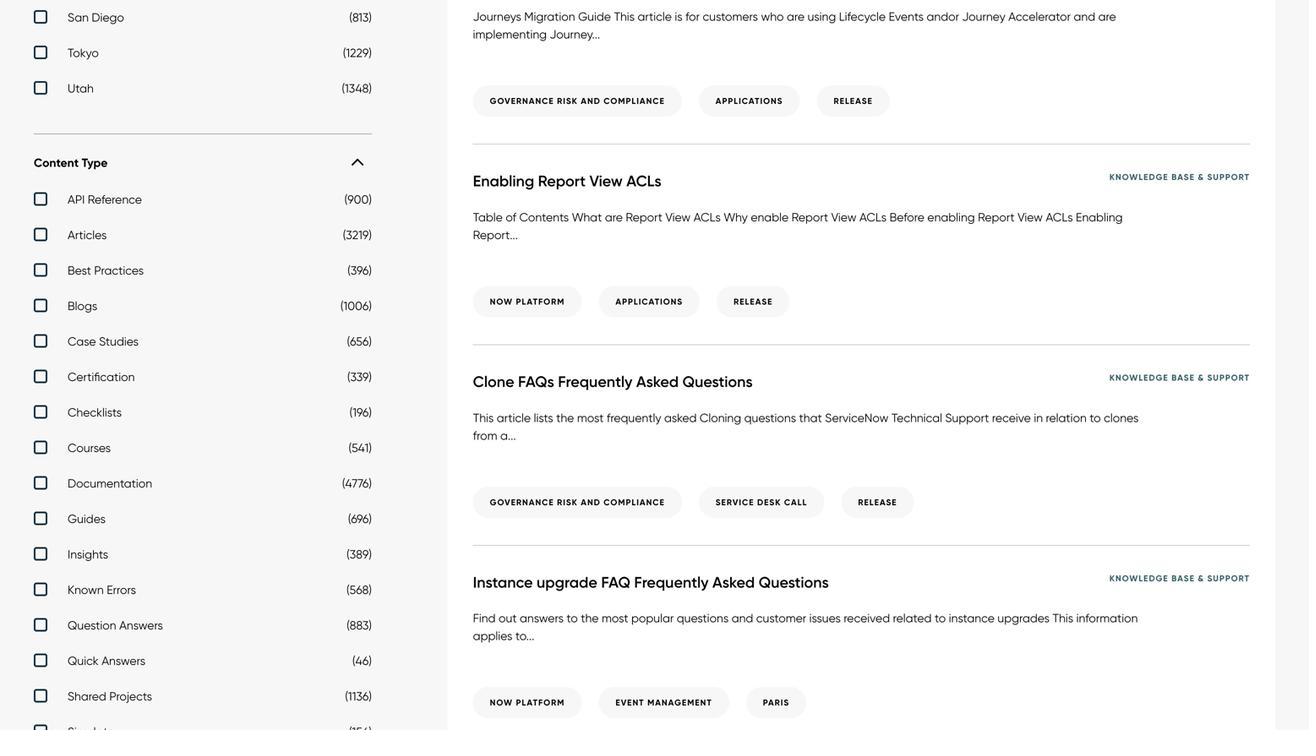 Task type: vqa. For each thing, say whether or not it's contained in the screenshot.
Instance
yes



Task type: locate. For each thing, give the bounding box(es) containing it.
0 horizontal spatial asked
[[637, 372, 679, 391]]

questions up customer
[[759, 573, 829, 592]]

1 horizontal spatial questions
[[759, 573, 829, 592]]

risk up upgrade
[[557, 497, 578, 508]]

answers down errors
[[119, 618, 163, 633]]

faqs
[[518, 372, 555, 391]]

2 vertical spatial base
[[1172, 573, 1196, 584]]

0 horizontal spatial enabling
[[473, 172, 535, 191]]

now down report...
[[490, 296, 513, 307]]

1 vertical spatial applications
[[616, 296, 683, 307]]

2 governance risk and compliance from the top
[[490, 497, 665, 508]]

1 vertical spatial enabling
[[1077, 210, 1123, 224]]

0 vertical spatial base
[[1172, 172, 1196, 183]]

find out answers to the most popular questions and customer issues received related to instance upgrades this information applies to...
[[473, 612, 1139, 644]]

now for enabling report view acls
[[490, 296, 513, 307]]

release for enabling report view acls
[[734, 296, 773, 307]]

3 base from the top
[[1172, 573, 1196, 584]]

1 horizontal spatial the
[[581, 612, 599, 626]]

2 vertical spatial knowledge base & support
[[1110, 573, 1251, 584]]

2 horizontal spatial this
[[1053, 612, 1074, 626]]

1 vertical spatial risk
[[557, 497, 578, 508]]

1 horizontal spatial this
[[614, 9, 635, 24]]

1 governance risk and compliance from the top
[[490, 96, 665, 107]]

article up a...
[[497, 411, 531, 425]]

now platform down report...
[[490, 296, 565, 307]]

1 platform from the top
[[516, 296, 565, 307]]

2 horizontal spatial are
[[1099, 9, 1117, 24]]

2 vertical spatial &
[[1199, 573, 1205, 584]]

2 risk from the top
[[557, 497, 578, 508]]

0 horizontal spatial questions
[[677, 612, 729, 626]]

1 vertical spatial knowledge
[[1110, 372, 1169, 383]]

1 governance from the top
[[490, 96, 554, 107]]

0 vertical spatial knowledge base & support
[[1110, 172, 1251, 183]]

support
[[1208, 172, 1251, 183], [1208, 372, 1251, 383], [946, 411, 990, 425], [1208, 573, 1251, 584]]

0 vertical spatial asked
[[637, 372, 679, 391]]

enabling report view acls
[[473, 172, 662, 191]]

enabling
[[928, 210, 976, 224]]

& for asked
[[1199, 573, 1205, 584]]

this right upgrades
[[1053, 612, 1074, 626]]

1 vertical spatial governance
[[490, 497, 554, 508]]

are inside table of contents what are report view acls why enable report view acls before enabling report view acls enabling report...
[[605, 210, 623, 224]]

service desk call
[[716, 497, 808, 508]]

frequently up 'frequently'
[[558, 372, 633, 391]]

out
[[499, 612, 517, 626]]

are
[[787, 9, 805, 24], [1099, 9, 1117, 24], [605, 210, 623, 224]]

0 vertical spatial governance
[[490, 96, 554, 107]]

knowledge base & support for asked
[[1110, 573, 1251, 584]]

0 vertical spatial most
[[577, 411, 604, 425]]

1 horizontal spatial to
[[935, 612, 946, 626]]

now platform down to...
[[490, 698, 565, 709]]

governance risk and compliance for service desk call
[[490, 497, 665, 508]]

this right the guide
[[614, 9, 635, 24]]

platform
[[516, 296, 565, 307], [516, 698, 565, 709]]

support inside this article lists the most frequently asked cloning questions that servicenow technical support receive in relation to clones from a...
[[946, 411, 990, 425]]

journeys migration guide this article is for customers who are using lifecycle events andor journey accelerator and are implementing journey...
[[473, 9, 1117, 41]]

san
[[68, 10, 89, 24]]

2 base from the top
[[1172, 372, 1196, 383]]

2 & from the top
[[1199, 372, 1205, 383]]

(389)
[[347, 547, 372, 562]]

the down upgrade
[[581, 612, 599, 626]]

0 horizontal spatial the
[[557, 411, 574, 425]]

1 knowledge base & support from the top
[[1110, 172, 1251, 183]]

support for enabling report view acls
[[1208, 172, 1251, 183]]

customers
[[703, 9, 759, 24]]

most inside find out answers to the most popular questions and customer issues received related to instance upgrades this information applies to...
[[602, 612, 629, 626]]

article left 'is'
[[638, 9, 672, 24]]

frequently
[[607, 411, 662, 425]]

table
[[473, 210, 503, 224]]

1 vertical spatial most
[[602, 612, 629, 626]]

quick answers
[[68, 654, 145, 668]]

(1229)
[[343, 45, 372, 60]]

compliance for service desk call
[[604, 497, 665, 508]]

most down the clone faqs  frequently asked questions
[[577, 411, 604, 425]]

questions up cloning
[[683, 372, 753, 391]]

report...
[[473, 228, 518, 242]]

enable
[[751, 210, 789, 224]]

asked
[[637, 372, 679, 391], [713, 573, 755, 592]]

journeys
[[473, 9, 522, 24]]

3 knowledge from the top
[[1110, 573, 1169, 584]]

tokyo
[[68, 45, 99, 60]]

governance
[[490, 96, 554, 107], [490, 497, 554, 508]]

1 vertical spatial this
[[473, 411, 494, 425]]

and left customer
[[732, 612, 754, 626]]

and right accelerator
[[1074, 9, 1096, 24]]

governance down "implementing"
[[490, 96, 554, 107]]

2 vertical spatial knowledge
[[1110, 573, 1169, 584]]

2 knowledge from the top
[[1110, 372, 1169, 383]]

risk for service desk call
[[557, 497, 578, 508]]

(1136)
[[345, 689, 372, 704]]

faq
[[602, 573, 631, 592]]

base
[[1172, 172, 1196, 183], [1172, 372, 1196, 383], [1172, 573, 1196, 584]]

the right lists
[[557, 411, 574, 425]]

are right what
[[605, 210, 623, 224]]

1 vertical spatial frequently
[[635, 573, 709, 592]]

answers
[[119, 618, 163, 633], [102, 654, 145, 668]]

governance risk and compliance up upgrade
[[490, 497, 665, 508]]

2 compliance from the top
[[604, 497, 665, 508]]

0 vertical spatial questions
[[683, 372, 753, 391]]

from
[[473, 429, 498, 443]]

to inside this article lists the most frequently asked cloning questions that servicenow technical support receive in relation to clones from a...
[[1090, 411, 1102, 425]]

0 vertical spatial the
[[557, 411, 574, 425]]

platform down to...
[[516, 698, 565, 709]]

(541)
[[349, 441, 372, 455]]

0 vertical spatial platform
[[516, 296, 565, 307]]

to right related
[[935, 612, 946, 626]]

platform up faqs
[[516, 296, 565, 307]]

(900)
[[345, 192, 372, 207]]

risk
[[557, 96, 578, 107], [557, 497, 578, 508]]

1 horizontal spatial frequently
[[635, 573, 709, 592]]

questions inside find out answers to the most popular questions and customer issues received related to instance upgrades this information applies to...
[[677, 612, 729, 626]]

related
[[894, 612, 932, 626]]

release for clone faqs  frequently asked questions
[[859, 497, 898, 508]]

are right who
[[787, 9, 805, 24]]

applications for governance risk and compliance
[[716, 96, 783, 107]]

0 horizontal spatial frequently
[[558, 372, 633, 391]]

2 now platform from the top
[[490, 698, 565, 709]]

0 vertical spatial now
[[490, 296, 513, 307]]

1 horizontal spatial applications
[[716, 96, 783, 107]]

1 now platform from the top
[[490, 296, 565, 307]]

1 vertical spatial now
[[490, 698, 513, 709]]

1 vertical spatial base
[[1172, 372, 1196, 383]]

1 horizontal spatial questions
[[745, 411, 797, 425]]

1 horizontal spatial asked
[[713, 573, 755, 592]]

2 platform from the top
[[516, 698, 565, 709]]

1 vertical spatial compliance
[[604, 497, 665, 508]]

platform for report
[[516, 296, 565, 307]]

to right answers
[[567, 612, 578, 626]]

this
[[614, 9, 635, 24], [473, 411, 494, 425], [1053, 612, 1074, 626]]

0 horizontal spatial this
[[473, 411, 494, 425]]

asked up asked
[[637, 372, 679, 391]]

to
[[1090, 411, 1102, 425], [567, 612, 578, 626], [935, 612, 946, 626]]

api
[[68, 192, 85, 207]]

risk down journey...
[[557, 96, 578, 107]]

0 vertical spatial this
[[614, 9, 635, 24]]

cloning
[[700, 411, 742, 425]]

enabling inside table of contents what are report view acls why enable report view acls before enabling report view acls enabling report...
[[1077, 210, 1123, 224]]

1 vertical spatial asked
[[713, 573, 755, 592]]

0 vertical spatial risk
[[557, 96, 578, 107]]

1 vertical spatial article
[[497, 411, 531, 425]]

using
[[808, 9, 837, 24]]

now down applies
[[490, 698, 513, 709]]

upgrades
[[998, 612, 1050, 626]]

knowledge base & support
[[1110, 172, 1251, 183], [1110, 372, 1251, 383], [1110, 573, 1251, 584]]

2 vertical spatial release
[[859, 497, 898, 508]]

question answers
[[68, 618, 163, 633]]

desk
[[758, 497, 782, 508]]

report right enabling on the top
[[979, 210, 1015, 224]]

1 vertical spatial governance risk and compliance
[[490, 497, 665, 508]]

this inside find out answers to the most popular questions and customer issues received related to instance upgrades this information applies to...
[[1053, 612, 1074, 626]]

questions down instance upgrade faq  frequently asked questions link
[[677, 612, 729, 626]]

governance down a...
[[490, 497, 554, 508]]

(46)
[[353, 654, 372, 668]]

view left why
[[666, 210, 691, 224]]

are right accelerator
[[1099, 9, 1117, 24]]

events
[[889, 9, 924, 24]]

before
[[890, 210, 925, 224]]

1 base from the top
[[1172, 172, 1196, 183]]

1 vertical spatial platform
[[516, 698, 565, 709]]

(696)
[[348, 512, 372, 526]]

answers up projects
[[102, 654, 145, 668]]

1 horizontal spatial enabling
[[1077, 210, 1123, 224]]

0 vertical spatial enabling
[[473, 172, 535, 191]]

2 knowledge base & support from the top
[[1110, 372, 1251, 383]]

1 vertical spatial now platform
[[490, 698, 565, 709]]

clone
[[473, 372, 515, 391]]

most inside this article lists the most frequently asked cloning questions that servicenow technical support receive in relation to clones from a...
[[577, 411, 604, 425]]

1 risk from the top
[[557, 96, 578, 107]]

article inside journeys migration guide this article is for customers who are using lifecycle events andor journey accelerator and are implementing journey...
[[638, 9, 672, 24]]

and up upgrade
[[581, 497, 601, 508]]

0 horizontal spatial questions
[[683, 372, 753, 391]]

1 compliance from the top
[[604, 96, 665, 107]]

asked down service
[[713, 573, 755, 592]]

frequently up 'popular'
[[635, 573, 709, 592]]

None checkbox
[[34, 45, 372, 64], [34, 263, 372, 282], [34, 334, 372, 353], [34, 370, 372, 388], [34, 405, 372, 424], [34, 547, 372, 566], [34, 618, 372, 637], [34, 689, 372, 708], [34, 725, 372, 731], [34, 45, 372, 64], [34, 263, 372, 282], [34, 334, 372, 353], [34, 370, 372, 388], [34, 405, 372, 424], [34, 547, 372, 566], [34, 618, 372, 637], [34, 689, 372, 708], [34, 725, 372, 731]]

(883)
[[347, 618, 372, 633]]

1 vertical spatial questions
[[759, 573, 829, 592]]

1 vertical spatial knowledge base & support
[[1110, 372, 1251, 383]]

0 vertical spatial answers
[[119, 618, 163, 633]]

1 vertical spatial &
[[1199, 372, 1205, 383]]

0 horizontal spatial applications
[[616, 296, 683, 307]]

governance risk and compliance down journey...
[[490, 96, 665, 107]]

questions inside clone faqs  frequently asked questions link
[[683, 372, 753, 391]]

and inside find out answers to the most popular questions and customer issues received related to instance upgrades this information applies to...
[[732, 612, 754, 626]]

a...
[[501, 429, 516, 443]]

shared
[[68, 689, 106, 704]]

report right enable
[[792, 210, 829, 224]]

0 vertical spatial questions
[[745, 411, 797, 425]]

0 vertical spatial article
[[638, 9, 672, 24]]

of
[[506, 210, 517, 224]]

best practices
[[68, 263, 144, 278]]

2 horizontal spatial to
[[1090, 411, 1102, 425]]

content
[[34, 156, 79, 170]]

2 now from the top
[[490, 698, 513, 709]]

instance
[[473, 573, 533, 592]]

0 vertical spatial applications
[[716, 96, 783, 107]]

(3219)
[[343, 228, 372, 242]]

this inside journeys migration guide this article is for customers who are using lifecycle events andor journey accelerator and are implementing journey...
[[614, 9, 635, 24]]

0 vertical spatial &
[[1199, 172, 1205, 183]]

1 vertical spatial the
[[581, 612, 599, 626]]

0 vertical spatial governance risk and compliance
[[490, 96, 665, 107]]

None checkbox
[[34, 10, 372, 29], [34, 81, 372, 100], [34, 192, 372, 211], [34, 228, 372, 246], [34, 299, 372, 317], [34, 441, 372, 459], [34, 476, 372, 495], [34, 512, 372, 530], [34, 583, 372, 601], [34, 654, 372, 673], [34, 10, 372, 29], [34, 81, 372, 100], [34, 192, 372, 211], [34, 228, 372, 246], [34, 299, 372, 317], [34, 441, 372, 459], [34, 476, 372, 495], [34, 512, 372, 530], [34, 583, 372, 601], [34, 654, 372, 673]]

questions left that
[[745, 411, 797, 425]]

applications
[[716, 96, 783, 107], [616, 296, 683, 307]]

report
[[538, 172, 586, 191], [626, 210, 663, 224], [792, 210, 829, 224], [979, 210, 1015, 224]]

0 vertical spatial compliance
[[604, 96, 665, 107]]

base for questions
[[1172, 372, 1196, 383]]

paris
[[763, 698, 790, 709]]

why
[[724, 210, 748, 224]]

most down faq on the left bottom
[[602, 612, 629, 626]]

type
[[82, 156, 108, 170]]

1 horizontal spatial article
[[638, 9, 672, 24]]

certification
[[68, 370, 135, 384]]

compliance for applications
[[604, 96, 665, 107]]

this up from in the left of the page
[[473, 411, 494, 425]]

receive
[[993, 411, 1032, 425]]

1 vertical spatial answers
[[102, 654, 145, 668]]

table of contents what are report view acls why enable report view acls before enabling report view acls enabling report...
[[473, 210, 1123, 242]]

3 knowledge base & support from the top
[[1110, 573, 1251, 584]]

2 governance from the top
[[490, 497, 554, 508]]

view right enabling on the top
[[1018, 210, 1043, 224]]

clone faqs  frequently asked questions
[[473, 372, 753, 391]]

(1348)
[[342, 81, 372, 95]]

in
[[1034, 411, 1044, 425]]

1 vertical spatial questions
[[677, 612, 729, 626]]

0 horizontal spatial article
[[497, 411, 531, 425]]

to left 'clones'
[[1090, 411, 1102, 425]]

questions inside this article lists the most frequently asked cloning questions that servicenow technical support receive in relation to clones from a...
[[745, 411, 797, 425]]

checklists
[[68, 405, 122, 420]]

2 vertical spatial this
[[1053, 612, 1074, 626]]

3 & from the top
[[1199, 573, 1205, 584]]

0 vertical spatial knowledge
[[1110, 172, 1169, 183]]

quick
[[68, 654, 99, 668]]

knowledge for questions
[[1110, 372, 1169, 383]]

0 vertical spatial now platform
[[490, 296, 565, 307]]

1 vertical spatial release
[[734, 296, 773, 307]]

0 horizontal spatial are
[[605, 210, 623, 224]]

now
[[490, 296, 513, 307], [490, 698, 513, 709]]

1 now from the top
[[490, 296, 513, 307]]

answers for question answers
[[119, 618, 163, 633]]



Task type: describe. For each thing, give the bounding box(es) containing it.
implementing
[[473, 27, 547, 41]]

and inside journeys migration guide this article is for customers who are using lifecycle events andor journey accelerator and are implementing journey...
[[1074, 9, 1096, 24]]

received
[[844, 612, 891, 626]]

andor
[[927, 9, 960, 24]]

view left before
[[832, 210, 857, 224]]

knowledge base & support for questions
[[1110, 372, 1251, 383]]

this inside this article lists the most frequently asked cloning questions that servicenow technical support receive in relation to clones from a...
[[473, 411, 494, 425]]

errors
[[107, 583, 136, 597]]

technical
[[892, 411, 943, 425]]

1 horizontal spatial are
[[787, 9, 805, 24]]

and down journey...
[[581, 96, 601, 107]]

upgrade
[[537, 573, 598, 592]]

report right what
[[626, 210, 663, 224]]

reference
[[88, 192, 142, 207]]

call
[[785, 497, 808, 508]]

governance risk and compliance for applications
[[490, 96, 665, 107]]

article inside this article lists the most frequently asked cloning questions that servicenow technical support receive in relation to clones from a...
[[497, 411, 531, 425]]

relation
[[1046, 411, 1087, 425]]

(396)
[[348, 263, 372, 278]]

support for instance upgrade faq  frequently asked questions
[[1208, 573, 1251, 584]]

practices
[[94, 263, 144, 278]]

find
[[473, 612, 496, 626]]

questions inside instance upgrade faq  frequently asked questions link
[[759, 573, 829, 592]]

(1006)
[[341, 299, 372, 313]]

applies
[[473, 629, 513, 644]]

contents
[[520, 210, 569, 224]]

who
[[761, 9, 784, 24]]

& for questions
[[1199, 372, 1205, 383]]

migration
[[525, 9, 576, 24]]

blogs
[[68, 299, 97, 313]]

0 vertical spatial frequently
[[558, 372, 633, 391]]

(339)
[[347, 370, 372, 384]]

0 vertical spatial release
[[834, 96, 873, 107]]

governance for service desk call
[[490, 497, 554, 508]]

api reference
[[68, 192, 142, 207]]

instance
[[949, 612, 995, 626]]

diego
[[92, 10, 124, 24]]

answers for quick answers
[[102, 654, 145, 668]]

insights
[[68, 547, 108, 562]]

projects
[[109, 689, 152, 704]]

knowledge for asked
[[1110, 573, 1169, 584]]

known
[[68, 583, 104, 597]]

answers
[[520, 612, 564, 626]]

lists
[[534, 411, 554, 425]]

(196)
[[350, 405, 372, 420]]

clones
[[1105, 411, 1139, 425]]

is
[[675, 9, 683, 24]]

issues
[[810, 612, 841, 626]]

journey...
[[550, 27, 601, 41]]

applications for now platform
[[616, 296, 683, 307]]

enabling inside enabling report view acls link
[[473, 172, 535, 191]]

0 horizontal spatial to
[[567, 612, 578, 626]]

now platform for instance
[[490, 698, 565, 709]]

the inside find out answers to the most popular questions and customer issues received related to instance upgrades this information applies to...
[[581, 612, 599, 626]]

known errors
[[68, 583, 136, 597]]

(813)
[[349, 10, 372, 24]]

case studies
[[68, 334, 139, 349]]

(656)
[[347, 334, 372, 349]]

(4776)
[[342, 476, 372, 491]]

(568)
[[347, 583, 372, 597]]

management
[[648, 698, 713, 709]]

support for clone faqs  frequently asked questions
[[1208, 372, 1251, 383]]

accelerator
[[1009, 9, 1071, 24]]

that
[[800, 411, 823, 425]]

content type
[[34, 156, 108, 170]]

best
[[68, 263, 91, 278]]

documentation
[[68, 476, 152, 491]]

1 & from the top
[[1199, 172, 1205, 183]]

view up what
[[590, 172, 623, 191]]

now for instance upgrade faq  frequently asked questions
[[490, 698, 513, 709]]

asked
[[665, 411, 697, 425]]

governance for applications
[[490, 96, 554, 107]]

clone faqs  frequently asked questions link
[[473, 372, 787, 392]]

guides
[[68, 512, 106, 526]]

utah
[[68, 81, 94, 95]]

now platform for enabling
[[490, 296, 565, 307]]

report up contents
[[538, 172, 586, 191]]

this article lists the most frequently asked cloning questions that servicenow technical support receive in relation to clones from a...
[[473, 411, 1139, 443]]

guide
[[578, 9, 611, 24]]

base for asked
[[1172, 573, 1196, 584]]

lifecycle
[[840, 9, 886, 24]]

to...
[[516, 629, 535, 644]]

event management
[[616, 698, 713, 709]]

the inside this article lists the most frequently asked cloning questions that servicenow technical support receive in relation to clones from a...
[[557, 411, 574, 425]]

platform for upgrade
[[516, 698, 565, 709]]

san diego
[[68, 10, 124, 24]]

popular
[[632, 612, 674, 626]]

risk for applications
[[557, 96, 578, 107]]

for
[[686, 9, 700, 24]]

question
[[68, 618, 116, 633]]

service
[[716, 497, 755, 508]]

articles
[[68, 228, 107, 242]]

instance upgrade faq  frequently asked questions link
[[473, 573, 863, 593]]

1 knowledge from the top
[[1110, 172, 1169, 183]]

enabling report view acls link
[[473, 172, 696, 191]]

instance upgrade faq  frequently asked questions
[[473, 573, 829, 592]]

shared projects
[[68, 689, 152, 704]]

event
[[616, 698, 645, 709]]



